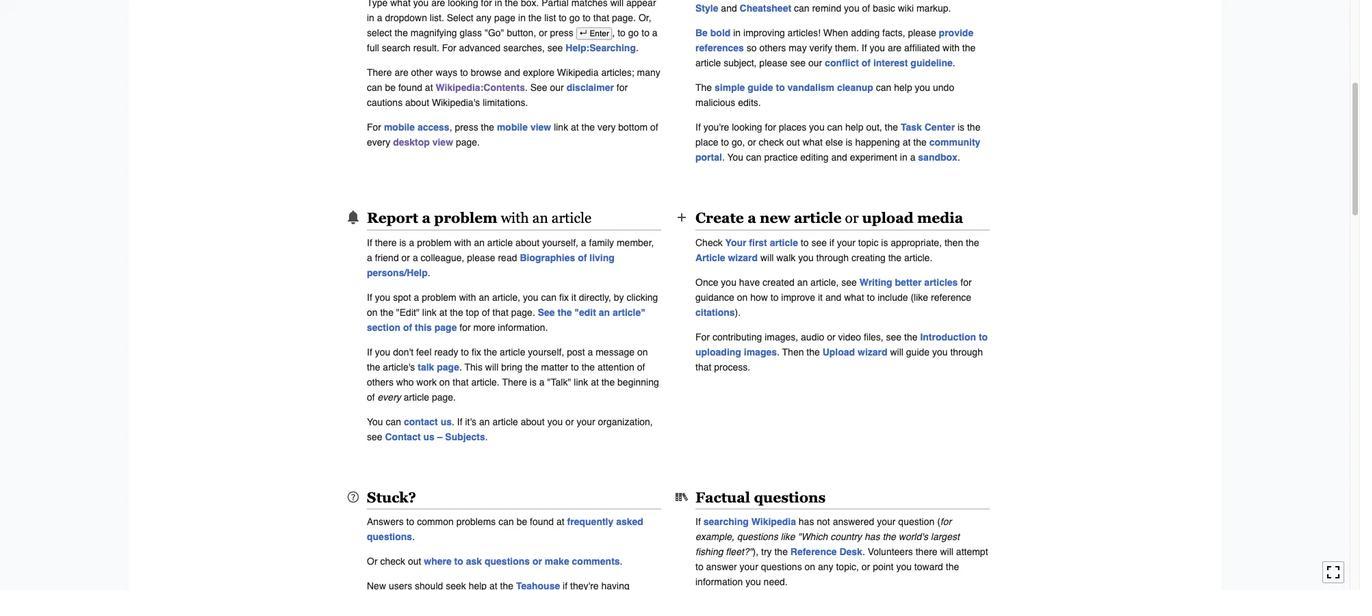 Task type: vqa. For each thing, say whether or not it's contained in the screenshot.
record
no



Task type: locate. For each thing, give the bounding box(es) containing it.
0 horizontal spatial link
[[422, 307, 437, 318]]

the inside link at the very bottom of every
[[582, 122, 595, 133]]

1 vertical spatial check
[[380, 557, 405, 568]]

you
[[727, 152, 743, 163], [367, 417, 383, 428]]

2 vertical spatial please
[[467, 252, 495, 263]]

1 horizontal spatial for
[[442, 43, 456, 53]]

and inside there are other ways to browse and explore wikipedia articles; many can be found at
[[504, 67, 520, 78]]

"talk"
[[547, 377, 571, 388]]

found up make
[[530, 517, 554, 528]]

through down introduction
[[950, 347, 983, 358]]

with down provide
[[943, 43, 960, 53]]

for up reference
[[961, 277, 972, 288]]

an
[[532, 210, 548, 227], [474, 237, 485, 248], [797, 277, 808, 288], [479, 292, 489, 303], [599, 307, 610, 318], [479, 417, 490, 428]]

enter
[[590, 29, 609, 38]]

the left '"edit'
[[558, 307, 572, 318]]

articles
[[924, 277, 958, 288]]

0 vertical spatial ,
[[612, 27, 615, 38]]

about
[[405, 97, 429, 108], [516, 237, 540, 248], [521, 417, 545, 428]]

creating
[[852, 252, 886, 263]]

ways
[[436, 67, 457, 78]]

questions up need.
[[761, 562, 802, 573]]

if up place
[[695, 122, 701, 133]]

1 horizontal spatial that
[[493, 307, 509, 318]]

factual questions region
[[675, 473, 1004, 591]]

there
[[367, 67, 392, 78], [502, 377, 527, 388]]

on inside if you spot a problem with an article, you can fix it directly, by clicking on the "edit" link at the top of that page.
[[367, 307, 378, 318]]

what for and
[[844, 292, 864, 303]]

bottom
[[618, 122, 648, 133]]

1 horizontal spatial are
[[888, 43, 902, 53]]

a left "talk"
[[539, 377, 545, 388]]

, inside , to go to a full search result. for advanced searches, see
[[612, 27, 615, 38]]

at inside . this will bring the matter to the attention of others who work on that article. there is a "talk" link at the beginning of
[[591, 377, 599, 388]]

about down . this will bring the matter to the attention of others who work on that article. there is a "talk" link at the beginning of
[[521, 417, 545, 428]]

others
[[759, 43, 786, 53], [367, 377, 394, 388]]

on inside if you don't feel ready to fix the article yourself, post a message on the article's
[[637, 347, 648, 358]]

are down facts,
[[888, 43, 902, 53]]

about inside if there is a problem with an article about yourself, a family member, a friend or a colleague, please read
[[516, 237, 540, 248]]

for inside , to go to a full search result. for advanced searches, see
[[442, 43, 456, 53]]

the left very
[[582, 122, 595, 133]]

1 vertical spatial us
[[423, 432, 435, 443]]

2 vertical spatial link
[[574, 377, 588, 388]]

1 vertical spatial help
[[845, 122, 864, 133]]

section
[[367, 322, 400, 333]]

0 horizontal spatial article,
[[492, 292, 520, 303]]

0 horizontal spatial it
[[571, 292, 576, 303]]

the right out,
[[885, 122, 898, 133]]

is right topic
[[881, 237, 888, 248]]

for for for mobile access , press the mobile view
[[367, 122, 381, 133]]

2 vertical spatial problem
[[422, 292, 456, 303]]

help:searching .
[[566, 43, 639, 53]]

(like
[[911, 292, 928, 303]]

wikipedia inside factual questions region
[[751, 517, 796, 528]]

article. down 'appropriate,'
[[904, 252, 933, 263]]

the left top
[[450, 307, 463, 318]]

1 vertical spatial guide
[[906, 347, 930, 358]]

the inside . volunteers there will attempt to answer your questions on any topic, or point you toward the information you need.
[[946, 562, 959, 573]]

0 horizontal spatial check
[[380, 557, 405, 568]]

and down "once you have created an article, see writing better articles"
[[825, 292, 841, 303]]

there up friend
[[375, 237, 397, 248]]

appropriate,
[[891, 237, 942, 248]]

0 vertical spatial out
[[787, 137, 800, 148]]

full
[[367, 43, 379, 53]]

asked
[[616, 517, 643, 528]]

page. for every article page.
[[432, 392, 456, 403]]

the inside see the "edit an article" section of this page
[[558, 307, 572, 318]]

for up the uploading
[[695, 332, 710, 343]]

and cheatsheet can remind you of basic wiki markup.
[[718, 3, 951, 14]]

if you spot a problem with an article, you can fix it directly, by clicking on the "edit" link at the top of that page.
[[367, 292, 658, 318]]

0 vertical spatial what
[[803, 137, 823, 148]]

1 horizontal spatial it
[[818, 292, 823, 303]]

article
[[695, 58, 721, 69], [552, 210, 592, 227], [794, 210, 842, 227], [487, 237, 513, 248], [770, 237, 798, 248], [500, 347, 525, 358], [404, 392, 429, 403], [493, 417, 518, 428]]

link inside . this will bring the matter to the attention of others who work on that article. there is a "talk" link at the beginning of
[[574, 377, 588, 388]]

that down the uploading
[[695, 362, 711, 373]]

make
[[545, 557, 569, 568]]

others inside the so others may verify them. if you are affiliated with the article subject, please see our
[[759, 43, 786, 53]]

2 vertical spatial page.
[[432, 392, 456, 403]]

0 vertical spatial that
[[493, 307, 509, 318]]

beginning
[[618, 377, 659, 388]]

see inside see the "edit an article" section of this page
[[538, 307, 555, 318]]

page. up information.
[[511, 307, 535, 318]]

0 vertical spatial please
[[908, 27, 936, 38]]

and down else
[[831, 152, 847, 163]]

if you don't feel ready to fix the article yourself, post a message on the article's
[[367, 347, 648, 373]]

our inside the so others may verify them. if you are affiliated with the article subject, please see our
[[808, 58, 822, 69]]

problem for please
[[417, 237, 452, 248]]

0 horizontal spatial has
[[799, 517, 814, 528]]

0 horizontal spatial there
[[375, 237, 397, 248]]

for inside for guidance on how to improve it and what to include (like reference citations ).
[[961, 277, 972, 288]]

for down cautions
[[367, 122, 381, 133]]

to left go,
[[721, 137, 729, 148]]

read
[[498, 252, 517, 263]]

1 horizontal spatial in
[[900, 152, 908, 163]]

region containing and
[[675, 0, 1004, 175]]

you inside can help you undo malicious edits.
[[915, 82, 930, 93]]

1 horizontal spatial our
[[808, 58, 822, 69]]

remind
[[812, 3, 841, 14]]

), try the reference desk
[[753, 547, 862, 558]]

the left the article's
[[367, 362, 380, 373]]

1 horizontal spatial others
[[759, 43, 786, 53]]

1 horizontal spatial us
[[441, 417, 452, 428]]

your left organization,
[[577, 417, 595, 428]]

please up affiliated on the right top
[[908, 27, 936, 38]]

your right if at the top of the page
[[837, 237, 856, 248]]

problem inside if there is a problem with an article about yourself, a family member, a friend or a colleague, please read
[[417, 237, 452, 248]]

audio
[[801, 332, 824, 343]]

can up cautions
[[367, 82, 382, 93]]

(
[[937, 517, 940, 528]]

0 vertical spatial others
[[759, 43, 786, 53]]

searching wikipedia link
[[703, 517, 796, 528]]

article up read
[[487, 237, 513, 248]]

through inside check your first article to see if your topic is appropriate, then the article wizard will walk you through creating the article.
[[816, 252, 849, 263]]

0 vertical spatial yourself,
[[542, 237, 578, 248]]

questions
[[754, 490, 826, 506], [367, 532, 412, 543], [737, 532, 778, 543], [485, 557, 530, 568], [761, 562, 802, 573]]

us left –
[[423, 432, 435, 443]]

2 horizontal spatial that
[[695, 362, 711, 373]]

1 vertical spatial about
[[516, 237, 540, 248]]

and inside for guidance on how to improve it and what to include (like reference citations ).
[[825, 292, 841, 303]]

media
[[917, 210, 963, 227]]

1 horizontal spatial through
[[950, 347, 983, 358]]

contributing
[[713, 332, 762, 343]]

for right result.
[[442, 43, 456, 53]]

2 vertical spatial that
[[453, 377, 469, 388]]

0 horizontal spatial others
[[367, 377, 394, 388]]

0 horizontal spatial please
[[467, 252, 495, 263]]

see up information.
[[538, 307, 555, 318]]

0 vertical spatial for
[[442, 43, 456, 53]]

can inside there are other ways to browse and explore wikipedia articles; many can be found at
[[367, 82, 382, 93]]

article up walk
[[770, 237, 798, 248]]

yourself, inside if there is a problem with an article about yourself, a family member, a friend or a colleague, please read
[[542, 237, 578, 248]]

article
[[695, 252, 725, 263]]

on right message
[[637, 347, 648, 358]]

that inside will guide you through that process.
[[695, 362, 711, 373]]

1 vertical spatial there
[[916, 547, 938, 558]]

1 horizontal spatial article.
[[904, 252, 933, 263]]

1 vertical spatial what
[[844, 292, 864, 303]]

of up beginning
[[637, 362, 645, 373]]

if inside if you don't feel ready to fix the article yourself, post a message on the article's
[[367, 347, 372, 358]]

link inside link at the very bottom of every
[[554, 122, 568, 133]]

or inside is the place to go, or check out what else is happening at the
[[748, 137, 756, 148]]

↵
[[579, 29, 587, 38]]

citations
[[695, 307, 735, 318]]

region containing , to go to a full search result. for advanced searches, see
[[346, 0, 675, 175]]

you left don't
[[375, 347, 390, 358]]

or right go,
[[748, 137, 756, 148]]

provide
[[939, 27, 974, 38]]

yourself, up the matter
[[528, 347, 564, 358]]

at left top
[[439, 307, 447, 318]]

disclaimer
[[567, 82, 614, 93]]

at down other
[[425, 82, 433, 93]]

, left press at the top left of the page
[[449, 122, 452, 133]]

0 horizontal spatial article.
[[471, 377, 500, 388]]

1 vertical spatial fix
[[472, 347, 481, 358]]

1 vertical spatial has
[[865, 532, 880, 543]]

have
[[739, 277, 760, 288]]

for inside for example, questions like "which country has the world's largest fishing fleet?"
[[940, 517, 952, 528]]

at down task
[[903, 137, 911, 148]]

is down report
[[399, 237, 406, 248]]

family
[[589, 237, 614, 248]]

1 vertical spatial found
[[530, 517, 554, 528]]

0 horizontal spatial what
[[803, 137, 823, 148]]

to right introduction
[[979, 332, 988, 343]]

for up 'largest'
[[940, 517, 952, 528]]

1 vertical spatial yourself,
[[528, 347, 564, 358]]

1 vertical spatial others
[[367, 377, 394, 388]]

conflict
[[825, 58, 859, 69]]

1 horizontal spatial what
[[844, 292, 864, 303]]

contact us link
[[404, 417, 452, 428]]

work
[[416, 377, 437, 388]]

on inside for guidance on how to improve it and what to include (like reference citations ).
[[737, 292, 748, 303]]

1 vertical spatial please
[[759, 58, 788, 69]]

article inside if there is a problem with an article about yourself, a family member, a friend or a colleague, please read
[[487, 237, 513, 248]]

please inside if there is a problem with an article about yourself, a family member, a friend or a colleague, please read
[[467, 252, 495, 263]]

0 vertical spatial there
[[375, 237, 397, 248]]

at left very
[[571, 122, 579, 133]]

about inside the for cautions about wikipedia's limitations.
[[405, 97, 429, 108]]

talk page link
[[418, 362, 459, 373]]

common
[[417, 517, 454, 528]]

0 horizontal spatial out
[[408, 557, 421, 568]]

0 horizontal spatial wikipedia
[[557, 67, 599, 78]]

0 vertical spatial link
[[554, 122, 568, 133]]

files,
[[864, 332, 884, 343]]

about inside the . if it's an article about you or your organization, see
[[521, 417, 545, 428]]

country
[[830, 532, 862, 543]]

1 horizontal spatial please
[[759, 58, 788, 69]]

0 vertical spatial fix
[[559, 292, 569, 303]]

or inside if there is a problem with an article about yourself, a family member, a friend or a colleague, please read
[[402, 252, 410, 263]]

1 vertical spatial there
[[502, 377, 527, 388]]

press
[[455, 122, 478, 133]]

1 vertical spatial view
[[432, 137, 453, 148]]

0 vertical spatial wikipedia
[[557, 67, 599, 78]]

for example, questions like "which country has the world's largest fishing fleet?"
[[695, 517, 960, 558]]

others down the article's
[[367, 377, 394, 388]]

yourself, for a
[[542, 237, 578, 248]]

a
[[652, 27, 658, 38], [910, 152, 916, 163], [422, 210, 431, 227], [748, 210, 756, 227], [409, 237, 414, 248], [581, 237, 586, 248], [367, 252, 372, 263], [413, 252, 418, 263], [414, 292, 419, 303], [588, 347, 593, 358], [539, 377, 545, 388]]

view
[[530, 122, 551, 133], [432, 137, 453, 148]]

0 horizontal spatial guide
[[748, 82, 773, 93]]

many
[[637, 67, 660, 78]]

on up section
[[367, 307, 378, 318]]

at inside is the place to go, or check out what else is happening at the
[[903, 137, 911, 148]]

article up family
[[552, 210, 592, 227]]

has up "which
[[799, 517, 814, 528]]

mobile view link
[[497, 122, 551, 133]]

if inside if you spot a problem with an article, you can fix it directly, by clicking on the "edit" link at the top of that page.
[[367, 292, 372, 303]]

has up volunteers
[[865, 532, 880, 543]]

comments
[[572, 557, 620, 568]]

largest
[[931, 532, 960, 543]]

1 vertical spatial through
[[950, 347, 983, 358]]

guide
[[748, 82, 773, 93], [906, 347, 930, 358]]

0 horizontal spatial there
[[367, 67, 392, 78]]

region
[[346, 0, 675, 175], [675, 0, 1004, 175], [346, 194, 675, 454], [675, 194, 1004, 454]]

1 vertical spatial wikipedia
[[751, 517, 796, 528]]

at inside if you spot a problem with an article, you can fix it directly, by clicking on the "edit" link at the top of that page.
[[439, 307, 447, 318]]

of inside see the "edit an article" section of this page
[[403, 322, 412, 333]]

that
[[493, 307, 509, 318], [695, 362, 711, 373], [453, 377, 469, 388]]

0 horizontal spatial be
[[385, 82, 396, 93]]

1 vertical spatial out
[[408, 557, 421, 568]]

0 horizontal spatial view
[[432, 137, 453, 148]]

access
[[417, 122, 449, 133]]

there inside there are other ways to browse and explore wikipedia articles; many can be found at
[[367, 67, 392, 78]]

your first article link
[[725, 237, 798, 248]]

you up 'guidance'
[[721, 277, 737, 288]]

article inside the . if it's an article about you or your organization, see
[[493, 417, 518, 428]]

to down "fishing"
[[695, 562, 703, 573]]

2 horizontal spatial for
[[695, 332, 710, 343]]

2 mobile from the left
[[497, 122, 528, 133]]

how
[[750, 292, 768, 303]]

1 vertical spatial are
[[395, 67, 408, 78]]

0 vertical spatial are
[[888, 43, 902, 53]]

stuck? region
[[346, 473, 675, 591]]

will inside will guide you through that process.
[[890, 347, 904, 358]]

to inside there are other ways to browse and explore wikipedia articles; many can be found at
[[460, 67, 468, 78]]

in up references
[[733, 27, 741, 38]]

simple
[[715, 82, 745, 93]]

article, inside if you spot a problem with an article, you can fix it directly, by clicking on the "edit" link at the top of that page.
[[492, 292, 520, 303]]

for inside the for cautions about wikipedia's limitations.
[[617, 82, 628, 93]]

there inside if there is a problem with an article about yourself, a family member, a friend or a colleague, please read
[[375, 237, 397, 248]]

article right it's
[[493, 417, 518, 428]]

you're
[[703, 122, 729, 133]]

. inside the . if it's an article about you or your organization, see
[[452, 417, 454, 428]]

on down ), try the reference desk
[[805, 562, 815, 573]]

is inside check your first article to see if your topic is appropriate, then the article wizard will walk you through creating the article.
[[881, 237, 888, 248]]

see down may
[[790, 58, 806, 69]]

images
[[744, 347, 777, 358]]

link right mobile view link
[[554, 122, 568, 133]]

sandbox
[[918, 152, 958, 163]]

through inside will guide you through that process.
[[950, 347, 983, 358]]

1 vertical spatial you
[[367, 417, 383, 428]]

for down articles;
[[617, 82, 628, 93]]

1 horizontal spatial help
[[894, 82, 912, 93]]

at down attention
[[591, 377, 599, 388]]

0 vertical spatial about
[[405, 97, 429, 108]]

or up persons/help
[[402, 252, 410, 263]]

questions inside for example, questions like "which country has the world's largest fishing fleet?"
[[737, 532, 778, 543]]

what up editing
[[803, 137, 823, 148]]

1 horizontal spatial guide
[[906, 347, 930, 358]]

1 horizontal spatial mobile
[[497, 122, 528, 133]]

point
[[873, 562, 894, 573]]

with up if there is a problem with an article about yourself, a family member, a friend or a colleague, please read
[[501, 210, 529, 227]]

your
[[725, 237, 746, 248]]

1 horizontal spatial you
[[727, 152, 743, 163]]

with up 'colleague,'
[[454, 237, 471, 248]]

the down attention
[[602, 377, 615, 388]]

1 vertical spatial problem
[[417, 237, 452, 248]]

to left if at the top of the page
[[801, 237, 809, 248]]

talk page
[[418, 362, 459, 373]]

see inside the . if it's an article about you or your organization, see
[[367, 432, 382, 443]]

the right the toward
[[946, 562, 959, 573]]

are left other
[[395, 67, 408, 78]]

where
[[424, 557, 452, 568]]

once you have created an article, see writing better articles
[[695, 277, 958, 288]]

community portal link
[[695, 137, 981, 163]]

2 it from the left
[[818, 292, 823, 303]]

0 vertical spatial through
[[816, 252, 849, 263]]

like
[[781, 532, 795, 543]]

of right bottom at top left
[[650, 122, 658, 133]]

a right go
[[652, 27, 658, 38]]

or inside . volunteers there will attempt to answer your questions on any topic, or point you toward the information you need.
[[862, 562, 870, 573]]

1 vertical spatial for
[[367, 122, 381, 133]]

it inside if you spot a problem with an article, you can fix it directly, by clicking on the "edit" link at the top of that page.
[[571, 292, 576, 303]]

is inside if there is a problem with an article about yourself, a family member, a friend or a colleague, please read
[[399, 237, 406, 248]]

region containing create a new article
[[675, 194, 1004, 454]]

help inside can help you undo malicious edits.
[[894, 82, 912, 93]]

will down 'largest'
[[940, 547, 954, 558]]

0 horizontal spatial for
[[367, 122, 381, 133]]

you inside the . if it's an article about you or your organization, see
[[547, 417, 563, 428]]

0 horizontal spatial wizard
[[728, 252, 758, 263]]

be bold link
[[695, 27, 731, 38]]

0 vertical spatial check
[[759, 137, 784, 148]]

article inside if you don't feel ready to fix the article yourself, post a message on the article's
[[500, 347, 525, 358]]

an inside if there is a problem with an article about yourself, a family member, a friend or a colleague, please read
[[474, 237, 485, 248]]

for contributing images, audio or video files, see the
[[695, 332, 920, 343]]

see right 'files,'
[[886, 332, 902, 343]]

in
[[733, 27, 741, 38], [900, 152, 908, 163]]

about up mobile access link
[[405, 97, 429, 108]]

0 vertical spatial article.
[[904, 252, 933, 263]]

article, up see the "edit an article" section of this page link
[[492, 292, 520, 303]]

about up read
[[516, 237, 540, 248]]

0 horizontal spatial are
[[395, 67, 408, 78]]

,
[[612, 27, 615, 38], [449, 122, 452, 133]]

see
[[547, 43, 563, 53], [790, 58, 806, 69], [811, 237, 827, 248], [841, 277, 857, 288], [886, 332, 902, 343], [367, 432, 382, 443]]

report
[[367, 210, 418, 227]]

an inside see the "edit an article" section of this page
[[599, 307, 610, 318]]

0 horizontal spatial through
[[816, 252, 849, 263]]

the down task center link
[[913, 137, 927, 148]]

2 horizontal spatial link
[[574, 377, 588, 388]]

0 vertical spatial page.
[[456, 137, 480, 148]]

. inside . volunteers there will attempt to answer your questions on any topic, or point you toward the information you need.
[[862, 547, 865, 558]]

0 horizontal spatial that
[[453, 377, 469, 388]]

that inside if you spot a problem with an article, you can fix it directly, by clicking on the "edit" link at the top of that page.
[[493, 307, 509, 318]]

wizard down 'files,'
[[858, 347, 888, 358]]

wikipedia up like at right
[[751, 517, 796, 528]]

can help you undo malicious edits.
[[695, 82, 954, 108]]

for for for contributing images, audio or video files, see the
[[695, 332, 710, 343]]

article,
[[811, 277, 839, 288], [492, 292, 520, 303]]

there up the toward
[[916, 547, 938, 558]]

0 vertical spatial our
[[808, 58, 822, 69]]

every left desktop
[[367, 137, 390, 148]]

you down "talk"
[[547, 417, 563, 428]]

0 vertical spatial problem
[[434, 210, 497, 227]]

a inside if you don't feel ready to fix the article yourself, post a message on the article's
[[588, 347, 593, 358]]

what inside is the place to go, or check out what else is happening at the
[[803, 137, 823, 148]]

it down "once you have created an article, see writing better articles"
[[818, 292, 823, 303]]

a inside if you spot a problem with an article, you can fix it directly, by clicking on the "edit" link at the top of that page.
[[414, 292, 419, 303]]

1 vertical spatial link
[[422, 307, 437, 318]]

0 vertical spatial help
[[894, 82, 912, 93]]

1 vertical spatial see
[[538, 307, 555, 318]]

help:searching link
[[566, 43, 636, 53]]

1 it from the left
[[571, 292, 576, 303]]

0 horizontal spatial us
[[423, 432, 435, 443]]

),
[[753, 547, 759, 558]]

will inside check your first article to see if your topic is appropriate, then the article wizard will walk you through creating the article.
[[760, 252, 774, 263]]

then
[[945, 237, 963, 248]]

fix inside if you don't feel ready to fix the article yourself, post a message on the article's
[[472, 347, 481, 358]]

others inside . this will bring the matter to the attention of others who work on that article. there is a "talk" link at the beginning of
[[367, 377, 394, 388]]

our down explore
[[550, 82, 564, 93]]

to
[[618, 27, 626, 38], [642, 27, 650, 38], [460, 67, 468, 78], [776, 82, 785, 93], [721, 137, 729, 148], [801, 237, 809, 248], [771, 292, 779, 303], [867, 292, 875, 303], [979, 332, 988, 343], [461, 347, 469, 358], [571, 362, 579, 373], [406, 517, 414, 528], [454, 557, 463, 568], [695, 562, 703, 573]]

1 horizontal spatial wizard
[[858, 347, 888, 358]]

the up volunteers
[[883, 532, 896, 543]]



Task type: describe. For each thing, give the bounding box(es) containing it.
you down volunteers
[[896, 562, 912, 573]]

other
[[411, 67, 433, 78]]

you left need.
[[746, 577, 761, 588]]

you inside the so others may verify them. if you are affiliated with the article subject, please see our
[[870, 43, 885, 53]]

article's
[[383, 362, 415, 373]]

every inside link at the very bottom of every
[[367, 137, 390, 148]]

1 vertical spatial wizard
[[858, 347, 888, 358]]

. inside . this will bring the matter to the attention of others who work on that article. there is a "talk" link at the beginning of
[[459, 362, 462, 373]]

yourself, for post
[[528, 347, 564, 358]]

problems
[[456, 517, 496, 528]]

searches,
[[503, 43, 545, 53]]

for for "which
[[940, 517, 952, 528]]

on inside . volunteers there will attempt to answer your questions on any topic, or point you toward the information you need.
[[805, 562, 815, 573]]

the up section
[[380, 307, 394, 318]]

wizard inside check your first article to see if your topic is appropriate, then the article wizard will walk you through creating the article.
[[728, 252, 758, 263]]

persons/help
[[367, 267, 428, 278]]

article. inside check your first article to see if your topic is appropriate, then the article wizard will walk you through creating the article.
[[904, 252, 933, 263]]

page. for desktop view page.
[[456, 137, 480, 148]]

the down 'appropriate,'
[[888, 252, 902, 263]]

1 vertical spatial in
[[900, 152, 908, 163]]

is up community
[[958, 122, 965, 133]]

at inside there are other ways to browse and explore wikipedia articles; many can be found at
[[425, 82, 433, 93]]

0 vertical spatial has
[[799, 517, 814, 528]]

topic,
[[836, 562, 859, 573]]

, to go to a full search result. for advanced searches, see
[[367, 27, 658, 53]]

provide references
[[695, 27, 974, 53]]

a left "new"
[[748, 210, 756, 227]]

to inside check your first article to see if your topic is appropriate, then the article wizard will walk you through creating the article.
[[801, 237, 809, 248]]

the down audio
[[807, 347, 820, 358]]

of up you can contact us
[[367, 392, 375, 403]]

the down 'more'
[[484, 347, 497, 358]]

biographies
[[520, 252, 575, 263]]

upload
[[862, 210, 914, 227]]

. volunteers there will attempt to answer your questions on any topic, or point you toward the information you need.
[[695, 547, 988, 588]]

is right else
[[846, 137, 853, 148]]

an inside the . if it's an article about you or your organization, see
[[479, 417, 490, 428]]

out inside "stuck?" region
[[408, 557, 421, 568]]

you right remind
[[844, 3, 860, 14]]

try
[[761, 547, 772, 558]]

desktop view page.
[[393, 137, 480, 148]]

at inside "stuck?" region
[[557, 517, 565, 528]]

vandalism
[[788, 82, 835, 93]]

for guidance on how to improve it and what to include (like reference citations ).
[[695, 277, 972, 318]]

be inside "stuck?" region
[[517, 517, 527, 528]]

writing
[[860, 277, 892, 288]]

bring
[[501, 362, 523, 373]]

sandbox link
[[918, 152, 958, 163]]

adding
[[851, 27, 880, 38]]

can inside "stuck?" region
[[498, 517, 514, 528]]

to right how
[[771, 292, 779, 303]]

article down work
[[404, 392, 429, 403]]

on inside . this will bring the matter to the attention of others who work on that article. there is a "talk" link at the beginning of
[[439, 377, 450, 388]]

if searching wikipedia has not answered your question (
[[695, 517, 940, 528]]

a left friend
[[367, 252, 372, 263]]

with inside if there is a problem with an article about yourself, a family member, a friend or a colleague, please read
[[454, 237, 471, 248]]

information
[[695, 577, 743, 588]]

for left places
[[765, 122, 776, 133]]

if inside the . if it's an article about you or your organization, see
[[457, 417, 462, 428]]

for down top
[[460, 322, 471, 333]]

1 mobile from the left
[[384, 122, 415, 133]]

with inside the so others may verify them. if you are affiliated with the article subject, please see our
[[943, 43, 960, 53]]

member,
[[617, 237, 654, 248]]

0 vertical spatial see
[[530, 82, 547, 93]]

if for if you're looking for places you can help out, the task center
[[695, 122, 701, 133]]

that inside . this will bring the matter to the attention of others who work on that article. there is a "talk" link at the beginning of
[[453, 377, 469, 388]]

is inside . this will bring the matter to the attention of others who work on that article. there is a "talk" link at the beginning of
[[530, 377, 537, 388]]

create
[[695, 210, 744, 227]]

1 vertical spatial our
[[550, 82, 564, 93]]

check inside is the place to go, or check out what else is happening at the
[[759, 137, 784, 148]]

questions down frequently asked questions 'link'
[[485, 557, 530, 568]]

there inside . this will bring the matter to the attention of others who work on that article. there is a "talk" link at the beginning of
[[502, 377, 527, 388]]

you inside will guide you through that process.
[[932, 347, 948, 358]]

new
[[760, 210, 790, 227]]

"edit"
[[396, 307, 420, 318]]

questions inside . volunteers there will attempt to answer your questions on any topic, or point you toward the information you need.
[[761, 562, 802, 573]]

to right "answers"
[[406, 517, 414, 528]]

improving
[[743, 27, 785, 38]]

a up persons/help
[[413, 252, 418, 263]]

fix inside if you spot a problem with an article, you can fix it directly, by clicking on the "edit" link at the top of that page.
[[559, 292, 569, 303]]

is the place to go, or check out what else is happening at the
[[695, 122, 981, 148]]

first
[[749, 237, 767, 248]]

"which
[[798, 532, 828, 543]]

↵ enter
[[579, 29, 609, 38]]

guideline
[[911, 58, 953, 69]]

2 horizontal spatial please
[[908, 27, 936, 38]]

see the "edit an article" section of this page link
[[367, 307, 645, 333]]

of inside link at the very bottom of every
[[650, 122, 658, 133]]

or inside the . if it's an article about you or your organization, see
[[565, 417, 574, 428]]

problem for link
[[422, 292, 456, 303]]

at inside link at the very bottom of every
[[571, 122, 579, 133]]

see inside check your first article to see if your topic is appropriate, then the article wizard will walk you through creating the article.
[[811, 237, 827, 248]]

your inside check your first article to see if your topic is appropriate, then the article wizard will walk you through creating the article.
[[837, 237, 856, 248]]

a left sandbox link
[[910, 152, 916, 163]]

or inside "stuck?" region
[[533, 557, 542, 568]]

0 horizontal spatial ,
[[449, 122, 452, 133]]

articles;
[[601, 67, 634, 78]]

to inside . volunteers there will attempt to answer your questions on any topic, or point you toward the information you need.
[[695, 562, 703, 573]]

wikipedia:contents . see our disclaimer
[[436, 82, 614, 93]]

0 horizontal spatial you
[[367, 417, 383, 428]]

your inside the . if it's an article about you or your organization, see
[[577, 417, 595, 428]]

there inside . volunteers there will attempt to answer your questions on any topic, or point you toward the information you need.
[[916, 547, 938, 558]]

a down report
[[409, 237, 414, 248]]

has inside for example, questions like "which country has the world's largest fishing fleet?"
[[865, 532, 880, 543]]

for more information.
[[457, 322, 548, 333]]

can left the practice
[[746, 152, 762, 163]]

and up be bold link
[[721, 3, 737, 14]]

of left basic
[[862, 3, 870, 14]]

an up the improve
[[797, 277, 808, 288]]

you inside if you don't feel ready to fix the article yourself, post a message on the article's
[[375, 347, 390, 358]]

1 vertical spatial every
[[378, 392, 401, 403]]

if for if you don't feel ready to fix the article yourself, post a message on the article's
[[367, 347, 372, 358]]

cheatsheet
[[740, 3, 791, 14]]

frequently
[[567, 517, 614, 528]]

attention
[[598, 362, 634, 373]]

see inside the so others may verify them. if you are affiliated with the article subject, please see our
[[790, 58, 806, 69]]

will inside . volunteers there will attempt to answer your questions on any topic, or point you toward the information you need.
[[940, 547, 954, 558]]

the down post
[[582, 362, 595, 373]]

factual
[[695, 490, 750, 506]]

example,
[[695, 532, 734, 543]]

if for if you spot a problem with an article, you can fix it directly, by clicking on the "edit" link at the top of that page.
[[367, 292, 372, 303]]

the right 'try'
[[775, 547, 788, 558]]

will inside . this will bring the matter to the attention of others who work on that article. there is a "talk" link at the beginning of
[[485, 362, 499, 373]]

them.
[[835, 43, 859, 53]]

0 horizontal spatial in
[[733, 27, 741, 38]]

0 vertical spatial us
[[441, 417, 452, 428]]

the up community
[[967, 122, 981, 133]]

article wizard link
[[695, 252, 758, 263]]

to left go
[[618, 27, 626, 38]]

don't
[[393, 347, 414, 358]]

to right go
[[642, 27, 650, 38]]

you left spot
[[375, 292, 390, 303]]

be inside there are other ways to browse and explore wikipedia articles; many can be found at
[[385, 82, 396, 93]]

more
[[473, 322, 495, 333]]

if
[[830, 237, 834, 248]]

wikipedia inside there are other ways to browse and explore wikipedia articles; many can be found at
[[557, 67, 599, 78]]

questions up if searching wikipedia has not answered your question (
[[754, 490, 826, 506]]

answer
[[706, 562, 737, 573]]

reference
[[931, 292, 971, 303]]

can up contact
[[386, 417, 401, 428]]

it inside for guidance on how to improve it and what to include (like reference citations ).
[[818, 292, 823, 303]]

your inside . volunteers there will attempt to answer your questions on any topic, or point you toward the information you need.
[[740, 562, 758, 573]]

information.
[[498, 322, 548, 333]]

browse
[[471, 67, 502, 78]]

task
[[901, 122, 922, 133]]

article inside the so others may verify them. if you are affiliated with the article subject, please see our
[[695, 58, 721, 69]]

friend
[[375, 252, 399, 263]]

can up else
[[827, 122, 843, 133]]

it's
[[465, 417, 477, 428]]

1 horizontal spatial article,
[[811, 277, 839, 288]]

check inside "stuck?" region
[[380, 557, 405, 568]]

to left "vandalism"
[[776, 82, 785, 93]]

questions inside frequently asked questions
[[367, 532, 412, 543]]

the right press at the top left of the page
[[481, 122, 494, 133]]

see inside , to go to a full search result. for advanced searches, see
[[547, 43, 563, 53]]

1 vertical spatial page
[[437, 362, 459, 373]]

ready
[[434, 347, 458, 358]]

process.
[[714, 362, 750, 373]]

region containing report a problem
[[346, 194, 675, 454]]

subject,
[[724, 58, 757, 69]]

you inside check your first article to see if your topic is appropriate, then the article wizard will walk you through creating the article.
[[798, 252, 814, 263]]

guide inside will guide you through that process.
[[906, 347, 930, 358]]

to down writing
[[867, 292, 875, 303]]

images,
[[765, 332, 798, 343]]

writing better articles link
[[860, 277, 958, 288]]

the inside for example, questions like "which country has the world's largest fishing fleet?"
[[883, 532, 896, 543]]

to inside if you don't feel ready to fix the article yourself, post a message on the article's
[[461, 347, 469, 358]]

are inside the so others may verify them. if you are affiliated with the article subject, please see our
[[888, 43, 902, 53]]

attempt
[[956, 547, 988, 558]]

for mobile access , press the mobile view
[[367, 122, 551, 133]]

your left question
[[877, 517, 896, 528]]

be bold
[[695, 27, 731, 38]]

out inside is the place to go, or check out what else is happening at the
[[787, 137, 800, 148]]

desk
[[840, 547, 862, 558]]

answers to common problems can be found at
[[367, 517, 567, 528]]

spot
[[393, 292, 411, 303]]

facts,
[[882, 27, 905, 38]]

fullscreen image
[[1327, 566, 1340, 580]]

what for out
[[803, 137, 823, 148]]

for for to
[[961, 277, 972, 288]]

a left family
[[581, 237, 586, 248]]

link inside if you spot a problem with an article, you can fix it directly, by clicking on the "edit" link at the top of that page.
[[422, 307, 437, 318]]

search
[[382, 43, 411, 53]]

fleet?"
[[726, 547, 753, 558]]

if for if searching wikipedia has not answered your question (
[[695, 517, 701, 528]]

create a new article or upload media
[[695, 210, 963, 227]]

see the "edit an article" section of this page
[[367, 307, 645, 333]]

see left writing
[[841, 277, 857, 288]]

the inside the so others may verify them. if you are affiliated with the article subject, please see our
[[962, 43, 976, 53]]

if for if there is a problem with an article about yourself, a family member, a friend or a colleague, please read
[[367, 237, 372, 248]]

can inside can help you undo malicious edits.
[[876, 82, 892, 93]]

of right conflict
[[862, 58, 871, 69]]

found inside "stuck?" region
[[530, 517, 554, 528]]

fishing
[[695, 547, 723, 558]]

searching
[[703, 517, 749, 528]]

or up ". then the upload wizard"
[[827, 332, 836, 343]]

the right then
[[966, 237, 979, 248]]

every article page.
[[378, 392, 456, 403]]

you up information.
[[523, 292, 538, 303]]

to inside 'introduction to uploading images'
[[979, 332, 988, 343]]

you right places
[[809, 122, 825, 133]]

article up if at the top of the page
[[794, 210, 842, 227]]

1 horizontal spatial view
[[530, 122, 551, 133]]

to left "ask"
[[454, 557, 463, 568]]

wikipedia:contents
[[436, 82, 525, 93]]

the left introduction
[[904, 332, 918, 343]]

0 vertical spatial you
[[727, 152, 743, 163]]

need.
[[764, 577, 788, 588]]

malicious
[[695, 97, 735, 108]]

article. inside . this will bring the matter to the attention of others who work on that article. there is a "talk" link at the beginning of
[[471, 377, 500, 388]]

world's
[[899, 532, 928, 543]]

upload
[[823, 347, 855, 358]]

advanced
[[459, 43, 501, 53]]

of inside biographies of living persons/help
[[578, 252, 587, 263]]

the right bring
[[525, 362, 539, 373]]

simple guide to vandalism cleanup link
[[715, 82, 873, 93]]

found inside there are other ways to browse and explore wikipedia articles; many can be found at
[[398, 82, 422, 93]]

looking
[[732, 122, 762, 133]]

check
[[695, 237, 723, 248]]

a right report
[[422, 210, 431, 227]]

happening
[[855, 137, 900, 148]]

can up articles!
[[794, 3, 810, 14]]

if there is a problem with an article about yourself, a family member, a friend or a colleague, please read
[[367, 237, 654, 263]]

for for limitations.
[[617, 82, 628, 93]]

to inside is the place to go, or check out what else is happening at the
[[721, 137, 729, 148]]

of inside if you spot a problem with an article, you can fix it directly, by clicking on the "edit" link at the top of that page.
[[482, 307, 490, 318]]

improve
[[781, 292, 815, 303]]

an up 'biographies'
[[532, 210, 548, 227]]

any
[[818, 562, 833, 573]]

cleanup
[[837, 82, 873, 93]]

or up topic
[[845, 210, 859, 227]]

directly,
[[579, 292, 611, 303]]

can inside if you spot a problem with an article, you can fix it directly, by clicking on the "edit" link at the top of that page.
[[541, 292, 557, 303]]

so
[[747, 43, 757, 53]]

page. inside if you spot a problem with an article, you can fix it directly, by clicking on the "edit" link at the top of that page.
[[511, 307, 535, 318]]

to inside . this will bring the matter to the attention of others who work on that article. there is a "talk" link at the beginning of
[[571, 362, 579, 373]]

or check out where to ask questions or make comments .
[[367, 557, 623, 568]]

a inside , to go to a full search result. for advanced searches, see
[[652, 27, 658, 38]]

then
[[782, 347, 804, 358]]

are inside there are other ways to browse and explore wikipedia articles; many can be found at
[[395, 67, 408, 78]]

with inside if you spot a problem with an article, you can fix it directly, by clicking on the "edit" link at the top of that page.
[[459, 292, 476, 303]]



